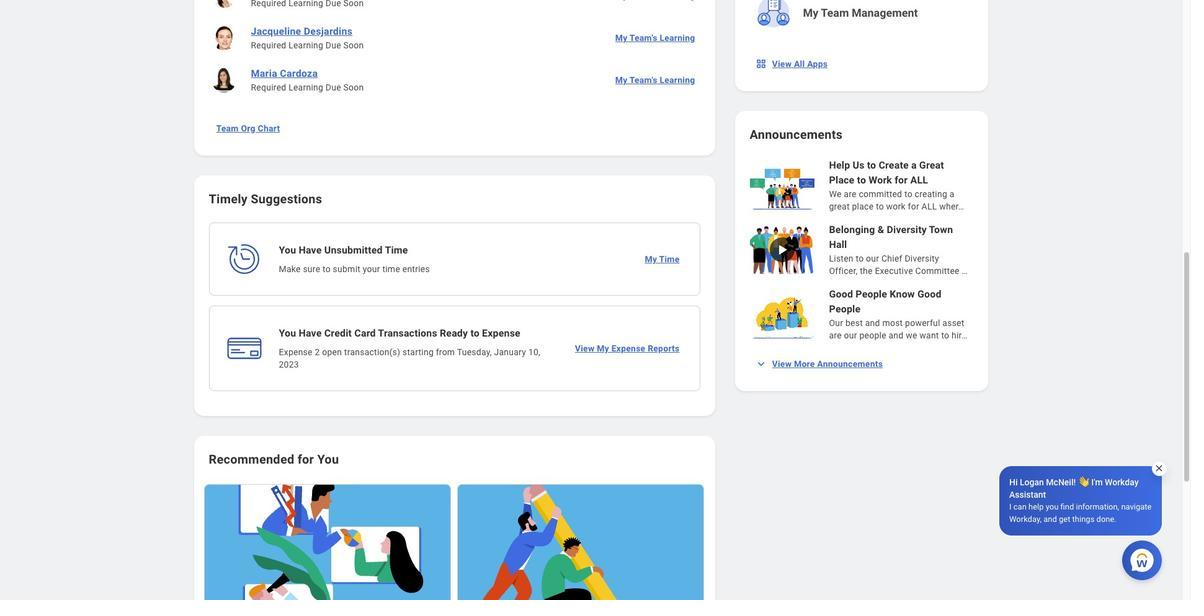 Task type: describe. For each thing, give the bounding box(es) containing it.
make
[[279, 264, 301, 274]]

card
[[354, 328, 376, 339]]

open
[[322, 347, 342, 357]]

help
[[1029, 503, 1044, 512]]

officer,
[[829, 266, 858, 276]]

recommended for you
[[209, 452, 339, 467]]

chief
[[882, 254, 902, 264]]

recommended
[[209, 452, 294, 467]]

learning inside maria cardoza required learning due soon
[[289, 83, 323, 92]]

unsubmitted
[[324, 244, 383, 256]]

suggestions
[[251, 192, 322, 207]]

to down committed
[[876, 202, 884, 212]]

0 vertical spatial and
[[865, 318, 880, 328]]

listen
[[829, 254, 854, 264]]

1 horizontal spatial expense
[[482, 328, 520, 339]]

timely
[[209, 192, 248, 207]]

my for my team's learning "button" corresponding to cardoza
[[615, 75, 627, 85]]

expense 2 open transaction(s) starting from tuesday, january 10, 2023
[[279, 347, 540, 370]]

hir
[[952, 331, 961, 341]]

view for view my expense reports
[[575, 344, 595, 354]]

… inside help us to create a great place to work for all we are committed to creating a great place to work for all wher …
[[958, 202, 964, 212]]

view all apps button
[[750, 51, 835, 76]]

maria
[[251, 68, 277, 79]]

view for view more announcements
[[772, 359, 792, 369]]

hall
[[829, 239, 847, 251]]

us
[[853, 159, 865, 171]]

most
[[882, 318, 903, 328]]

navigate
[[1121, 503, 1152, 512]]

announcements element
[[750, 158, 973, 342]]

hi logan mcneil! 👋 i'm workday assistant i can help you find information, navigate workday, and get things done.
[[1009, 478, 1152, 524]]

submit
[[333, 264, 361, 274]]

jacqueline
[[251, 25, 301, 37]]

announcements inside button
[[817, 359, 883, 369]]

org
[[241, 123, 255, 133]]

team's for cardoza
[[630, 75, 657, 85]]

your
[[363, 264, 380, 274]]

know
[[890, 288, 915, 300]]

place
[[829, 174, 855, 186]]

january
[[494, 347, 526, 357]]

jacqueline desjardins button
[[246, 24, 358, 39]]

place
[[852, 202, 874, 212]]

asset
[[943, 318, 964, 328]]

transaction(s)
[[344, 347, 400, 357]]

our
[[829, 318, 843, 328]]

can
[[1014, 503, 1027, 512]]

view my expense reports button
[[570, 336, 685, 361]]

want
[[920, 331, 939, 341]]

media play image
[[775, 243, 789, 257]]

my for the my time button
[[645, 254, 657, 264]]

you have credit card transactions ready to expense
[[279, 328, 520, 339]]

you for you have unsubmitted time
[[279, 244, 296, 256]]

my team's learning button for desjardins
[[610, 25, 700, 50]]

… inside belonging & diversity town hall listen to our chief diversity officer, the executive committee …
[[962, 266, 968, 276]]

nbox image
[[755, 58, 767, 70]]

10,
[[528, 347, 540, 357]]

you for you have credit card transactions ready to expense
[[279, 328, 296, 339]]

my team management
[[803, 6, 918, 19]]

best
[[846, 318, 863, 328]]

required for maria
[[251, 83, 286, 92]]

reports
[[648, 344, 680, 354]]

my team's learning for desjardins
[[615, 33, 695, 43]]

work
[[869, 174, 892, 186]]

to down the us
[[857, 174, 866, 186]]

1 vertical spatial diversity
[[905, 254, 939, 264]]

from
[[436, 347, 455, 357]]

to up tuesday,
[[471, 328, 480, 339]]

2023
[[279, 360, 299, 370]]

people
[[860, 331, 886, 341]]

entries
[[402, 264, 430, 274]]

starting
[[403, 347, 434, 357]]

recommended for you list
[[204, 483, 705, 601]]

0 vertical spatial people
[[856, 288, 887, 300]]

workday,
[[1009, 515, 1042, 524]]

belonging
[[829, 224, 875, 236]]

1 vertical spatial and
[[889, 331, 904, 341]]

&
[[878, 224, 884, 236]]

more
[[794, 359, 815, 369]]

my time
[[645, 254, 680, 264]]

expense inside button
[[612, 344, 645, 354]]

1 vertical spatial people
[[829, 303, 861, 315]]

we
[[829, 189, 842, 199]]

to inside belonging & diversity town hall listen to our chief diversity officer, the executive committee …
[[856, 254, 864, 264]]

time
[[382, 264, 400, 274]]

i
[[1009, 503, 1012, 512]]

hi
[[1009, 478, 1018, 488]]

0 vertical spatial announcements
[[750, 127, 843, 142]]

my team's learning for cardoza
[[615, 75, 695, 85]]

help
[[829, 159, 850, 171]]

great
[[919, 159, 944, 171]]

2
[[315, 347, 320, 357]]

team inside team org chart button
[[216, 123, 239, 133]]

wher
[[939, 202, 958, 212]]

team inside my team management button
[[821, 6, 849, 19]]

2 good from the left
[[918, 288, 942, 300]]

committed
[[859, 189, 902, 199]]

done.
[[1097, 515, 1117, 524]]

team org chart button
[[211, 116, 285, 141]]

👋
[[1078, 478, 1089, 488]]



Task type: locate. For each thing, give the bounding box(es) containing it.
0 vertical spatial soon
[[343, 40, 364, 50]]

due for maria cardoza
[[326, 83, 341, 92]]

0 vertical spatial required
[[251, 40, 286, 50]]

0 horizontal spatial and
[[865, 318, 880, 328]]

diversity down work
[[887, 224, 927, 236]]

all
[[794, 59, 805, 69]]

0 vertical spatial team's
[[630, 33, 657, 43]]

required inside maria cardoza required learning due soon
[[251, 83, 286, 92]]

are inside good people know good people our best and most powerful asset are our people and we want to hir …
[[829, 331, 842, 341]]

1 required from the top
[[251, 40, 286, 50]]

2 vertical spatial for
[[298, 452, 314, 467]]

are
[[844, 189, 857, 199], [829, 331, 842, 341]]

1 vertical spatial soon
[[343, 83, 364, 92]]

expense up january at left bottom
[[482, 328, 520, 339]]

view my expense reports
[[575, 344, 680, 354]]

things
[[1072, 515, 1095, 524]]

make sure to submit your time entries
[[279, 264, 430, 274]]

1 vertical spatial our
[[844, 331, 857, 341]]

required down jacqueline
[[251, 40, 286, 50]]

1 horizontal spatial our
[[866, 254, 879, 264]]

a left great
[[911, 159, 917, 171]]

due for jacqueline desjardins
[[326, 40, 341, 50]]

due down desjardins
[[326, 40, 341, 50]]

my team's learning button
[[610, 25, 700, 50], [610, 68, 700, 92]]

diversity
[[887, 224, 927, 236], [905, 254, 939, 264]]

my for desjardins's my team's learning "button"
[[615, 33, 627, 43]]

you have unsubmitted time
[[279, 244, 408, 256]]

team highlights list
[[209, 0, 700, 101]]

1 good from the left
[[829, 288, 853, 300]]

creating
[[915, 189, 947, 199]]

and down you
[[1044, 515, 1057, 524]]

ready
[[440, 328, 468, 339]]

my team management button
[[751, 0, 974, 35]]

management
[[852, 6, 918, 19]]

people
[[856, 288, 887, 300], [829, 303, 861, 315]]

required for jacqueline
[[251, 40, 286, 50]]

1 vertical spatial my team's learning button
[[610, 68, 700, 92]]

1 vertical spatial required
[[251, 83, 286, 92]]

the
[[860, 266, 873, 276]]

0 vertical spatial for
[[895, 174, 908, 186]]

1 my team's learning button from the top
[[610, 25, 700, 50]]

view inside button
[[772, 359, 792, 369]]

committee
[[915, 266, 960, 276]]

view more announcements button
[[750, 352, 890, 377]]

all up creating
[[910, 174, 928, 186]]

all
[[910, 174, 928, 186], [922, 202, 937, 212]]

1 team's from the top
[[630, 33, 657, 43]]

0 vertical spatial …
[[958, 202, 964, 212]]

2 horizontal spatial and
[[1044, 515, 1057, 524]]

2 my team's learning button from the top
[[610, 68, 700, 92]]

view right 10,
[[575, 344, 595, 354]]

executive
[[875, 266, 913, 276]]

1 horizontal spatial good
[[918, 288, 942, 300]]

0 vertical spatial you
[[279, 244, 296, 256]]

good down officer,
[[829, 288, 853, 300]]

belonging & diversity town hall listen to our chief diversity officer, the executive committee …
[[829, 224, 968, 276]]

view right chevron down small image
[[772, 359, 792, 369]]

0 vertical spatial are
[[844, 189, 857, 199]]

for down create
[[895, 174, 908, 186]]

1 due from the top
[[326, 40, 341, 50]]

for right recommended
[[298, 452, 314, 467]]

team
[[821, 6, 849, 19], [216, 123, 239, 133]]

0 vertical spatial view
[[772, 59, 792, 69]]

view for view all apps
[[772, 59, 792, 69]]

… inside good people know good people our best and most powerful asset are our people and we want to hir …
[[961, 331, 967, 341]]

0 horizontal spatial good
[[829, 288, 853, 300]]

team's
[[630, 33, 657, 43], [630, 75, 657, 85]]

logan
[[1020, 478, 1044, 488]]

expense left reports
[[612, 344, 645, 354]]

chevron down small image
[[755, 358, 767, 370]]

team's for desjardins
[[630, 33, 657, 43]]

and inside hi logan mcneil! 👋 i'm workday assistant i can help you find information, navigate workday, and get things done.
[[1044, 515, 1057, 524]]

our inside belonging & diversity town hall listen to our chief diversity officer, the executive committee …
[[866, 254, 879, 264]]

you
[[1046, 503, 1059, 512]]

0 vertical spatial our
[[866, 254, 879, 264]]

x image
[[1155, 464, 1164, 473]]

learning inside the jacqueline desjardins required learning due soon
[[289, 40, 323, 50]]

1 vertical spatial due
[[326, 83, 341, 92]]

announcements
[[750, 127, 843, 142], [817, 359, 883, 369]]

1 soon from the top
[[343, 40, 364, 50]]

maria cardoza required learning due soon
[[251, 68, 364, 92]]

are right we
[[844, 189, 857, 199]]

soon for cardoza
[[343, 83, 364, 92]]

mcneil!
[[1046, 478, 1076, 488]]

1 my team's learning from the top
[[615, 33, 695, 43]]

…
[[958, 202, 964, 212], [962, 266, 968, 276], [961, 331, 967, 341]]

to left hir
[[941, 331, 949, 341]]

1 vertical spatial you
[[279, 328, 296, 339]]

2 soon from the top
[[343, 83, 364, 92]]

2 my team's learning from the top
[[615, 75, 695, 85]]

0 horizontal spatial time
[[385, 244, 408, 256]]

are down our
[[829, 331, 842, 341]]

our up the
[[866, 254, 879, 264]]

1 vertical spatial my team's learning
[[615, 75, 695, 85]]

1 vertical spatial all
[[922, 202, 937, 212]]

all down creating
[[922, 202, 937, 212]]

0 horizontal spatial are
[[829, 331, 842, 341]]

have up sure
[[299, 244, 322, 256]]

have up 2
[[299, 328, 322, 339]]

my team's learning button for cardoza
[[610, 68, 700, 92]]

0 vertical spatial my team's learning
[[615, 33, 695, 43]]

a up wher
[[950, 189, 955, 199]]

2 have from the top
[[299, 328, 322, 339]]

soon inside maria cardoza required learning due soon
[[343, 83, 364, 92]]

due inside maria cardoza required learning due soon
[[326, 83, 341, 92]]

help us to create a great place to work for all we are committed to creating a great place to work for all wher …
[[829, 159, 964, 212]]

1 vertical spatial a
[[950, 189, 955, 199]]

workday
[[1105, 478, 1139, 488]]

jacqueline desjardins required learning due soon
[[251, 25, 364, 50]]

0 horizontal spatial a
[[911, 159, 917, 171]]

announcements up help
[[750, 127, 843, 142]]

find
[[1061, 503, 1074, 512]]

people down the
[[856, 288, 887, 300]]

1 horizontal spatial and
[[889, 331, 904, 341]]

1 vertical spatial have
[[299, 328, 322, 339]]

due
[[326, 40, 341, 50], [326, 83, 341, 92]]

2 vertical spatial you
[[317, 452, 339, 467]]

required inside the jacqueline desjardins required learning due soon
[[251, 40, 286, 50]]

my
[[803, 6, 819, 19], [615, 33, 627, 43], [615, 75, 627, 85], [645, 254, 657, 264], [597, 344, 609, 354]]

sure
[[303, 264, 320, 274]]

1 vertical spatial view
[[575, 344, 595, 354]]

get
[[1059, 515, 1070, 524]]

0 horizontal spatial team
[[216, 123, 239, 133]]

credit
[[324, 328, 352, 339]]

team org chart
[[216, 123, 280, 133]]

0 vertical spatial a
[[911, 159, 917, 171]]

and down most
[[889, 331, 904, 341]]

view left all
[[772, 59, 792, 69]]

work
[[886, 202, 906, 212]]

1 vertical spatial team's
[[630, 75, 657, 85]]

a
[[911, 159, 917, 171], [950, 189, 955, 199]]

apps
[[807, 59, 828, 69]]

to right sure
[[323, 264, 331, 274]]

have for unsubmitted
[[299, 244, 322, 256]]

to
[[867, 159, 876, 171], [857, 174, 866, 186], [905, 189, 913, 199], [876, 202, 884, 212], [856, 254, 864, 264], [323, 264, 331, 274], [471, 328, 480, 339], [941, 331, 949, 341]]

soon inside the jacqueline desjardins required learning due soon
[[343, 40, 364, 50]]

people up our
[[829, 303, 861, 315]]

view all apps
[[772, 59, 828, 69]]

to inside good people know good people our best and most powerful asset are our people and we want to hir …
[[941, 331, 949, 341]]

1 horizontal spatial are
[[844, 189, 857, 199]]

timely suggestions
[[209, 192, 322, 207]]

0 vertical spatial have
[[299, 244, 322, 256]]

create
[[879, 159, 909, 171]]

have for credit
[[299, 328, 322, 339]]

my time button
[[640, 247, 685, 272]]

0 vertical spatial due
[[326, 40, 341, 50]]

we
[[906, 331, 917, 341]]

desjardins
[[304, 25, 353, 37]]

0 horizontal spatial expense
[[279, 347, 313, 357]]

good people know good people our best and most powerful asset are our people and we want to hir …
[[829, 288, 967, 341]]

due inside the jacqueline desjardins required learning due soon
[[326, 40, 341, 50]]

good down committee
[[918, 288, 942, 300]]

0 vertical spatial my team's learning button
[[610, 25, 700, 50]]

2 team's from the top
[[630, 75, 657, 85]]

to right the us
[[867, 159, 876, 171]]

town
[[929, 224, 953, 236]]

0 vertical spatial team
[[821, 6, 849, 19]]

our inside good people know good people our best and most powerful asset are our people and we want to hir …
[[844, 331, 857, 341]]

cardoza
[[280, 68, 318, 79]]

powerful
[[905, 318, 940, 328]]

expense
[[482, 328, 520, 339], [612, 344, 645, 354], [279, 347, 313, 357]]

1 horizontal spatial time
[[659, 254, 680, 264]]

1 vertical spatial for
[[908, 202, 919, 212]]

0 vertical spatial diversity
[[887, 224, 927, 236]]

information,
[[1076, 503, 1119, 512]]

2 horizontal spatial expense
[[612, 344, 645, 354]]

our down best
[[844, 331, 857, 341]]

i'm
[[1091, 478, 1103, 488]]

expense up 2023
[[279, 347, 313, 357]]

for right work
[[908, 202, 919, 212]]

2 required from the top
[[251, 83, 286, 92]]

time inside the my time button
[[659, 254, 680, 264]]

2 vertical spatial …
[[961, 331, 967, 341]]

learning
[[660, 33, 695, 43], [289, 40, 323, 50], [660, 75, 695, 85], [289, 83, 323, 92]]

to up work
[[905, 189, 913, 199]]

time
[[385, 244, 408, 256], [659, 254, 680, 264]]

2 vertical spatial view
[[772, 359, 792, 369]]

announcements down people
[[817, 359, 883, 369]]

1 horizontal spatial team
[[821, 6, 849, 19]]

2 due from the top
[[326, 83, 341, 92]]

diversity up committee
[[905, 254, 939, 264]]

to up the
[[856, 254, 864, 264]]

required down maria
[[251, 83, 286, 92]]

0 horizontal spatial our
[[844, 331, 857, 341]]

soon for desjardins
[[343, 40, 364, 50]]

team left org
[[216, 123, 239, 133]]

1 have from the top
[[299, 244, 322, 256]]

2 vertical spatial and
[[1044, 515, 1057, 524]]

tuesday,
[[457, 347, 492, 357]]

assistant
[[1009, 490, 1046, 500]]

chart
[[258, 123, 280, 133]]

1 vertical spatial announcements
[[817, 359, 883, 369]]

1 vertical spatial …
[[962, 266, 968, 276]]

and up people
[[865, 318, 880, 328]]

1 vertical spatial are
[[829, 331, 842, 341]]

1 vertical spatial team
[[216, 123, 239, 133]]

team left management
[[821, 6, 849, 19]]

0 vertical spatial all
[[910, 174, 928, 186]]

transactions
[[378, 328, 437, 339]]

due down the jacqueline desjardins required learning due soon
[[326, 83, 341, 92]]

great
[[829, 202, 850, 212]]

are inside help us to create a great place to work for all we are committed to creating a great place to work for all wher …
[[844, 189, 857, 199]]

view more announcements
[[772, 359, 883, 369]]

for
[[895, 174, 908, 186], [908, 202, 919, 212], [298, 452, 314, 467]]

expense inside expense 2 open transaction(s) starting from tuesday, january 10, 2023
[[279, 347, 313, 357]]

1 horizontal spatial a
[[950, 189, 955, 199]]



Task type: vqa. For each thing, say whether or not it's contained in the screenshot.
Export to Excel icon
no



